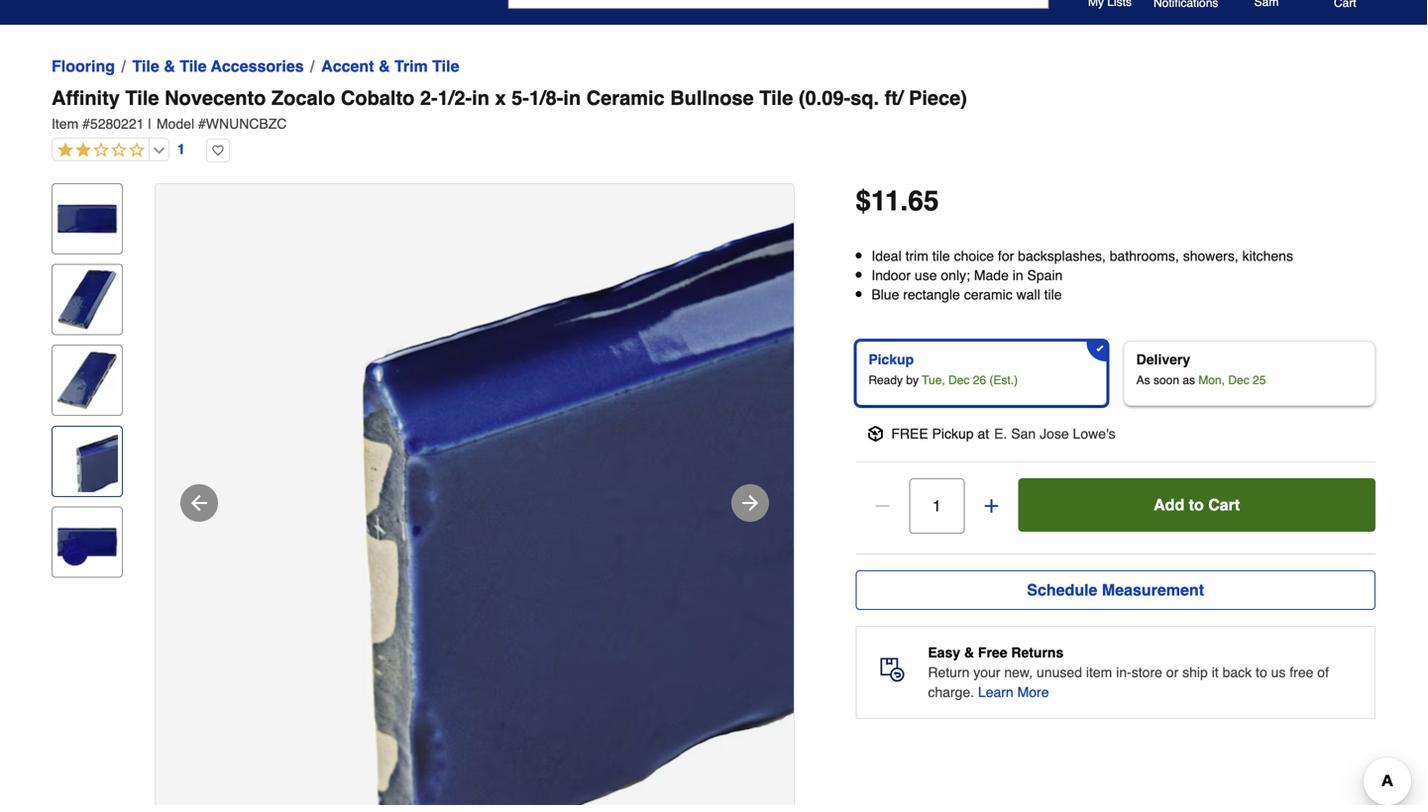 Task type: vqa. For each thing, say whether or not it's contained in the screenshot.
the "American Express reserves the right to modify or revoke at any time."
no



Task type: describe. For each thing, give the bounding box(es) containing it.
ft/
[[885, 87, 903, 110]]

2 # from the left
[[198, 116, 206, 132]]

plus image
[[981, 496, 1001, 516]]

affinity tile novecento zocalo cobalto 2-1/2-in x 5-1/8-in ceramic bullnose tile (0.09-sq. ft/ piece) item # 5280221 | model # wnuncbzc
[[52, 87, 967, 132]]

pickup image
[[867, 426, 883, 442]]

x
[[495, 87, 506, 110]]

back
[[1223, 665, 1252, 681]]

wall
[[1016, 287, 1040, 303]]

mon,
[[1199, 373, 1225, 387]]

schedule measurement
[[1027, 581, 1204, 599]]

use
[[915, 268, 937, 284]]

free
[[891, 426, 928, 442]]

pickup ready by tue, dec 26 (est.)
[[868, 352, 1018, 387]]

ready
[[868, 373, 903, 387]]

in inside "ideal trim tile choice for backsplashes, bathrooms, showers, kitchens indoor use only; made in spain blue rectangle ceramic wall tile"
[[1013, 268, 1023, 284]]

learn
[[978, 685, 1014, 700]]

measurement
[[1102, 581, 1204, 599]]

& for tile
[[164, 57, 175, 75]]

cobalto
[[341, 87, 415, 110]]

lowe's
[[1073, 426, 1116, 442]]

for
[[998, 248, 1014, 264]]

flooring
[[52, 57, 115, 75]]

backsplashes,
[[1018, 248, 1106, 264]]

dec inside the pickup ready by tue, dec 26 (est.)
[[948, 373, 970, 387]]

as
[[1136, 373, 1150, 387]]

$
[[856, 185, 871, 217]]

tue,
[[922, 373, 945, 387]]

arrow left image
[[187, 492, 211, 515]]

schedule measurement button
[[856, 571, 1376, 610]]

pickup inside the pickup ready by tue, dec 26 (est.)
[[868, 352, 914, 367]]

tile & tile accessories
[[132, 57, 304, 75]]

bathrooms,
[[1110, 248, 1179, 264]]

choice
[[954, 248, 994, 264]]

soon
[[1154, 373, 1179, 387]]

add to cart
[[1154, 496, 1240, 514]]

tile & tile accessories link
[[132, 55, 304, 78]]

affinity
[[52, 87, 120, 110]]

11
[[871, 185, 900, 217]]

(0.09-
[[799, 87, 850, 110]]

dec inside delivery as soon as mon, dec 25
[[1228, 373, 1249, 387]]

25
[[1253, 373, 1266, 387]]

5280221
[[90, 116, 144, 132]]

item number 5 2 8 0 2 2 1 and model number w n u n c b z c element
[[52, 114, 1376, 134]]

your
[[973, 665, 1000, 681]]

affinity tile  #wnuncbzc - 4 image
[[156, 184, 794, 806]]

piece)
[[909, 87, 967, 110]]

new,
[[1004, 665, 1033, 681]]

affinity tile  #wnuncbzc - thumbnail2 image
[[56, 269, 118, 331]]

jose
[[1040, 426, 1069, 442]]

indoor
[[871, 268, 911, 284]]

affinity tile  #wnuncbzc - thumbnail4 image
[[56, 431, 118, 492]]

2-
[[420, 87, 438, 110]]

or
[[1166, 665, 1179, 681]]

free
[[978, 645, 1007, 661]]

1 horizontal spatial pickup
[[932, 426, 974, 442]]

charge.
[[928, 685, 974, 700]]

ship
[[1182, 665, 1208, 681]]

$ 11 . 65
[[856, 185, 939, 217]]

option group containing pickup
[[848, 333, 1383, 414]]

novecento
[[165, 87, 266, 110]]

ceramic
[[586, 87, 665, 110]]

in-
[[1116, 665, 1132, 681]]

accent & trim tile
[[321, 57, 459, 75]]

of
[[1317, 665, 1329, 681]]

at
[[978, 426, 989, 442]]

26
[[973, 373, 986, 387]]

kitchens
[[1242, 248, 1293, 264]]

ideal
[[871, 248, 902, 264]]

& for easy
[[964, 645, 974, 661]]



Task type: locate. For each thing, give the bounding box(es) containing it.
pickup
[[868, 352, 914, 367], [932, 426, 974, 442]]

sq.
[[850, 87, 879, 110]]

5-
[[512, 87, 529, 110]]

2 horizontal spatial &
[[964, 645, 974, 661]]

easy
[[928, 645, 960, 661]]

schedule
[[1027, 581, 1098, 599]]

showers,
[[1183, 248, 1239, 264]]

made
[[974, 268, 1009, 284]]

1 vertical spatial pickup
[[932, 426, 974, 442]]

delivery as soon as mon, dec 25
[[1136, 352, 1266, 387]]

None search field
[[508, 0, 1049, 25]]

option group
[[848, 333, 1383, 414]]

add to cart button
[[1018, 478, 1376, 532]]

1 # from the left
[[82, 116, 90, 132]]

unused
[[1037, 665, 1082, 681]]

blue
[[871, 287, 899, 303]]

accent
[[321, 57, 374, 75]]

trim
[[394, 57, 428, 75]]

0 horizontal spatial #
[[82, 116, 90, 132]]

# right item
[[82, 116, 90, 132]]

& left free
[[964, 645, 974, 661]]

zocalo
[[271, 87, 335, 110]]

as
[[1183, 373, 1195, 387]]

e.
[[994, 426, 1007, 442]]

accent & trim tile link
[[321, 55, 459, 78]]

free
[[1290, 665, 1314, 681]]

to
[[1189, 496, 1204, 514], [1256, 665, 1267, 681]]

0 horizontal spatial in
[[472, 87, 489, 110]]

1 horizontal spatial tile
[[1044, 287, 1062, 303]]

pickup left at
[[932, 426, 974, 442]]

more
[[1017, 685, 1049, 700]]

to left us
[[1256, 665, 1267, 681]]

2 stars image
[[53, 142, 145, 160]]

0 vertical spatial pickup
[[868, 352, 914, 367]]

delivery
[[1136, 352, 1190, 367]]

.
[[900, 185, 908, 217]]

(est.)
[[989, 373, 1018, 387]]

free pickup at e. san jose lowe's
[[891, 426, 1116, 442]]

tile up 'only;'
[[932, 248, 950, 264]]

dec
[[948, 373, 970, 387], [1228, 373, 1249, 387]]

by
[[906, 373, 919, 387]]

2 dec from the left
[[1228, 373, 1249, 387]]

1 horizontal spatial dec
[[1228, 373, 1249, 387]]

1/2-
[[438, 87, 472, 110]]

to right add
[[1189, 496, 1204, 514]]

to inside button
[[1189, 496, 1204, 514]]

in right 5-
[[563, 87, 581, 110]]

accessories
[[211, 57, 304, 75]]

flooring link
[[52, 55, 115, 78]]

0 vertical spatial tile
[[932, 248, 950, 264]]

cart
[[1208, 496, 1240, 514]]

us
[[1271, 665, 1286, 681]]

Search Query text field
[[509, 0, 959, 8]]

0 horizontal spatial pickup
[[868, 352, 914, 367]]

affinity tile  #wnuncbzc - thumbnail5 image
[[56, 512, 118, 573]]

1 horizontal spatial to
[[1256, 665, 1267, 681]]

only;
[[941, 268, 970, 284]]

1
[[177, 141, 185, 157]]

& up novecento
[[164, 57, 175, 75]]

item
[[52, 116, 79, 132]]

1 horizontal spatial in
[[563, 87, 581, 110]]

tile
[[132, 57, 159, 75], [180, 57, 207, 75], [432, 57, 459, 75], [125, 87, 159, 110], [759, 87, 793, 110]]

dec left 26
[[948, 373, 970, 387]]

store
[[1132, 665, 1162, 681]]

ceramic
[[964, 287, 1013, 303]]

1 vertical spatial to
[[1256, 665, 1267, 681]]

0 horizontal spatial to
[[1189, 496, 1204, 514]]

return
[[928, 665, 970, 681]]

tile down spain
[[1044, 287, 1062, 303]]

learn more
[[978, 685, 1049, 700]]

it
[[1212, 665, 1219, 681]]

add
[[1154, 496, 1184, 514]]

heart outline image
[[206, 139, 230, 163]]

bullnose
[[670, 87, 754, 110]]

tile
[[932, 248, 950, 264], [1044, 287, 1062, 303]]

easy & free returns return your new, unused item in-store or ship it back to us free of charge.
[[928, 645, 1329, 700]]

affinity tile  #wnuncbzc - thumbnail3 image
[[56, 350, 118, 411]]

affinity tile  #wnuncbzc - thumbnail image
[[56, 188, 118, 250]]

|
[[148, 116, 152, 132]]

in up wall
[[1013, 268, 1023, 284]]

0 horizontal spatial &
[[164, 57, 175, 75]]

arrow right image
[[738, 492, 762, 515]]

minus image
[[872, 496, 892, 516]]

spain
[[1027, 268, 1063, 284]]

learn more link
[[978, 683, 1049, 702]]

in
[[472, 87, 489, 110], [563, 87, 581, 110], [1013, 268, 1023, 284]]

to inside easy & free returns return your new, unused item in-store or ship it back to us free of charge.
[[1256, 665, 1267, 681]]

1 vertical spatial tile
[[1044, 287, 1062, 303]]

#
[[82, 116, 90, 132], [198, 116, 206, 132]]

0 horizontal spatial dec
[[948, 373, 970, 387]]

65
[[908, 185, 939, 217]]

1/8-
[[529, 87, 563, 110]]

1 dec from the left
[[948, 373, 970, 387]]

&
[[164, 57, 175, 75], [379, 57, 390, 75], [964, 645, 974, 661]]

Stepper number input field with increment and decrement buttons number field
[[909, 478, 965, 534]]

0 horizontal spatial tile
[[932, 248, 950, 264]]

rectangle
[[903, 287, 960, 303]]

item
[[1086, 665, 1112, 681]]

ideal trim tile choice for backsplashes, bathrooms, showers, kitchens indoor use only; made in spain blue rectangle ceramic wall tile
[[871, 248, 1293, 303]]

wnuncbzc
[[206, 116, 287, 132]]

trim
[[905, 248, 929, 264]]

& for accent
[[379, 57, 390, 75]]

& inside easy & free returns return your new, unused item in-store or ship it back to us free of charge.
[[964, 645, 974, 661]]

# right model
[[198, 116, 206, 132]]

san
[[1011, 426, 1036, 442]]

1 horizontal spatial #
[[198, 116, 206, 132]]

& left trim
[[379, 57, 390, 75]]

in left x
[[472, 87, 489, 110]]

pickup up the ready
[[868, 352, 914, 367]]

returns
[[1011, 645, 1064, 661]]

2 horizontal spatial in
[[1013, 268, 1023, 284]]

dec left '25'
[[1228, 373, 1249, 387]]

1 horizontal spatial &
[[379, 57, 390, 75]]

model
[[157, 116, 194, 132]]

0 vertical spatial to
[[1189, 496, 1204, 514]]



